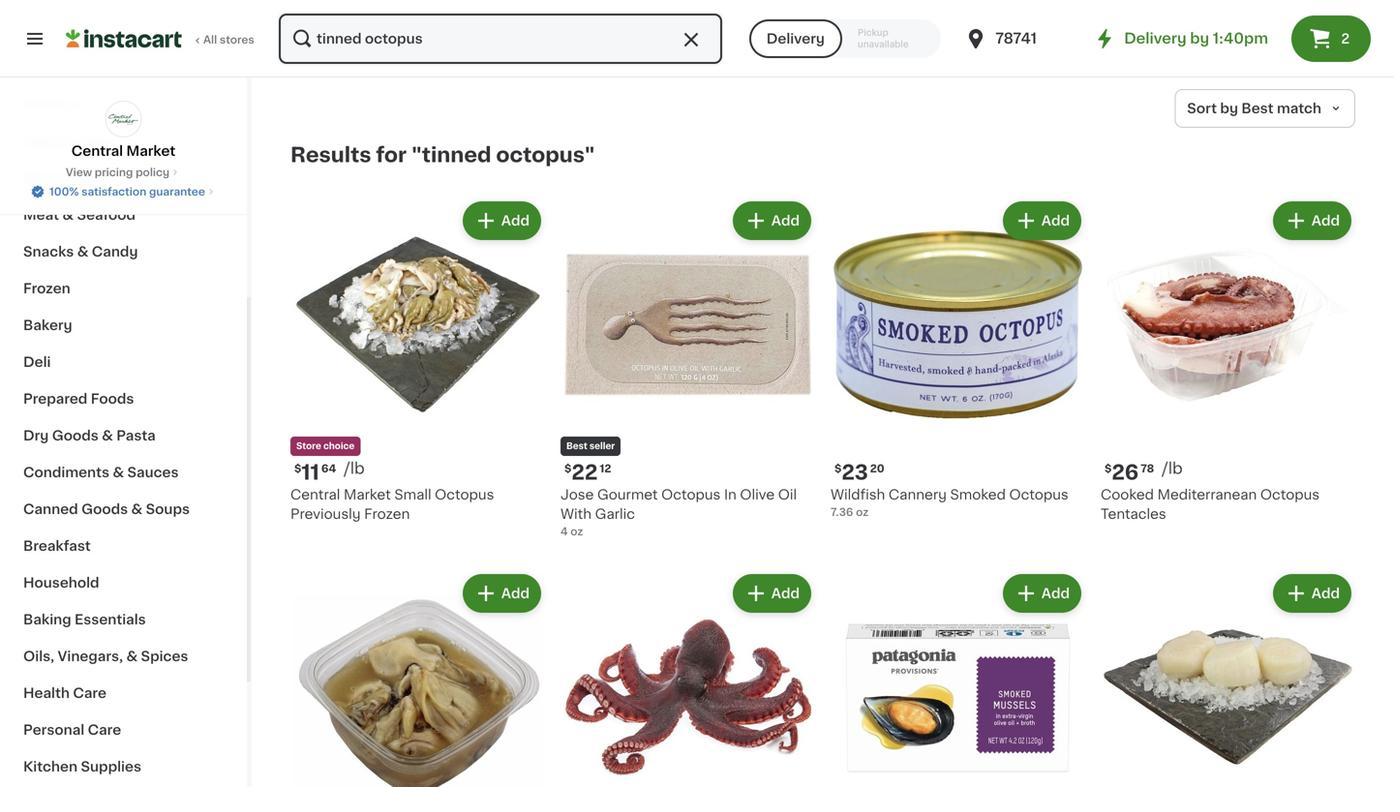 Task type: describe. For each thing, give the bounding box(es) containing it.
1:40pm
[[1213, 31, 1269, 46]]

$ for 11
[[294, 463, 302, 474]]

match
[[1277, 102, 1322, 115]]

jose gourmet octopus in olive oil with garlic 4 oz
[[561, 488, 797, 537]]

cooked mediterranean octopus tentacles
[[1101, 488, 1320, 521]]

tentacles
[[1101, 507, 1167, 521]]

results
[[291, 145, 371, 165]]

22
[[572, 462, 598, 483]]

snacks & candy
[[23, 245, 138, 259]]

oils,
[[23, 650, 54, 663]]

12
[[600, 463, 612, 474]]

with
[[561, 507, 592, 521]]

octopus"
[[496, 145, 595, 165]]

olive
[[740, 488, 775, 502]]

personal care link
[[12, 712, 235, 749]]

best seller
[[567, 442, 615, 451]]

candy
[[92, 245, 138, 259]]

& down 100%
[[62, 208, 74, 222]]

produce link
[[12, 86, 235, 123]]

octopus inside "cooked mediterranean octopus tentacles"
[[1261, 488, 1320, 502]]

& left spices
[[126, 650, 138, 663]]

prepared
[[23, 392, 87, 406]]

breakfast
[[23, 539, 91, 553]]

for
[[376, 145, 407, 165]]

eggs
[[79, 135, 114, 148]]

$ for 22
[[565, 463, 572, 474]]

2
[[1342, 32, 1350, 46]]

delivery for delivery by 1:40pm
[[1125, 31, 1187, 46]]

market for central market small octopus previously frozen
[[344, 488, 391, 502]]

seller
[[590, 442, 615, 451]]

dry
[[23, 429, 49, 443]]

prepared foods link
[[12, 381, 235, 417]]

best inside product group
[[567, 442, 588, 451]]

central market logo image
[[105, 101, 142, 138]]

household
[[23, 576, 99, 590]]

market for central market
[[126, 144, 176, 158]]

bakery
[[23, 319, 72, 332]]

product group containing 26
[[1101, 198, 1356, 524]]

20
[[870, 463, 885, 474]]

view
[[66, 167, 92, 178]]

sort by best match
[[1188, 102, 1322, 115]]

supplies
[[81, 760, 141, 774]]

& left pasta
[[102, 429, 113, 443]]

$ for 23
[[835, 463, 842, 474]]

pricing
[[95, 167, 133, 178]]

oz inside 'wildfish cannery smoked octopus 7.36 oz'
[[856, 507, 869, 518]]

oz inside jose gourmet octopus in olive oil with garlic 4 oz
[[571, 526, 583, 537]]

kitchen supplies
[[23, 760, 141, 774]]

all stores link
[[66, 12, 256, 66]]

store
[[296, 442, 321, 451]]

& left eggs
[[64, 135, 76, 148]]

in
[[724, 488, 737, 502]]

product group containing 11
[[291, 198, 545, 524]]

vinegars,
[[58, 650, 123, 663]]

seafood
[[77, 208, 136, 222]]

baking essentials link
[[12, 601, 235, 638]]

personal care
[[23, 723, 121, 737]]

$ 11 64
[[294, 462, 336, 483]]

100% satisfaction guarantee
[[49, 186, 205, 197]]

condiments & sauces
[[23, 466, 179, 479]]

goods for canned
[[81, 503, 128, 516]]

cooked
[[1101, 488, 1154, 502]]

health care
[[23, 687, 106, 700]]

health
[[23, 687, 70, 700]]

$ 26 78
[[1105, 462, 1155, 483]]

dairy
[[23, 135, 61, 148]]

condiments
[[23, 466, 109, 479]]

central for central market small octopus previously frozen
[[291, 488, 340, 502]]

care for health care
[[73, 687, 106, 700]]

dairy & eggs
[[23, 135, 114, 148]]

health care link
[[12, 675, 235, 712]]

care for personal care
[[88, 723, 121, 737]]

results for "tinned octopus"
[[291, 145, 595, 165]]

by for sort
[[1221, 102, 1239, 115]]

7.36
[[831, 507, 854, 518]]

deli
[[23, 355, 51, 369]]

mediterranean
[[1158, 488, 1257, 502]]

sauces
[[127, 466, 179, 479]]

delivery by 1:40pm
[[1125, 31, 1269, 46]]

central market link
[[71, 101, 176, 161]]

condiments & sauces link
[[12, 454, 235, 491]]

bakery link
[[12, 307, 235, 344]]

service type group
[[749, 19, 942, 58]]

breakfast link
[[12, 528, 235, 565]]

central market small octopus previously frozen
[[291, 488, 494, 521]]

frozen inside central market small octopus previously frozen
[[364, 507, 410, 521]]

4
[[561, 526, 568, 537]]

Search field
[[279, 14, 722, 64]]

personal
[[23, 723, 84, 737]]

view pricing policy
[[66, 167, 170, 178]]



Task type: locate. For each thing, give the bounding box(es) containing it.
2 button
[[1292, 15, 1371, 62]]

4 octopus from the left
[[1261, 488, 1320, 502]]

$ down store
[[294, 463, 302, 474]]

foods
[[91, 392, 134, 406]]

1 vertical spatial market
[[344, 488, 391, 502]]

0 horizontal spatial /lb
[[344, 461, 365, 476]]

dairy & eggs link
[[12, 123, 235, 160]]

1 horizontal spatial best
[[1242, 102, 1274, 115]]

market up "policy"
[[126, 144, 176, 158]]

1 horizontal spatial delivery
[[1125, 31, 1187, 46]]

1 horizontal spatial oz
[[856, 507, 869, 518]]

0 vertical spatial care
[[73, 687, 106, 700]]

$ up wildfish
[[835, 463, 842, 474]]

$ inside $ 23 20
[[835, 463, 842, 474]]

1 /lb from the left
[[344, 461, 365, 476]]

0 horizontal spatial oz
[[571, 526, 583, 537]]

dry goods & pasta link
[[12, 417, 235, 454]]

/lb right 64
[[344, 461, 365, 476]]

by for delivery
[[1190, 31, 1210, 46]]

central
[[71, 144, 123, 158], [291, 488, 340, 502]]

dry goods & pasta
[[23, 429, 156, 443]]

64
[[321, 463, 336, 474]]

$ 23 20
[[835, 462, 885, 483]]

goods down condiments & sauces
[[81, 503, 128, 516]]

23
[[842, 462, 868, 483]]

4 $ from the left
[[1105, 463, 1112, 474]]

& left sauces
[[113, 466, 124, 479]]

delivery inside button
[[767, 32, 825, 46]]

0 vertical spatial goods
[[52, 429, 99, 443]]

meat & seafood
[[23, 208, 136, 222]]

3 $ from the left
[[835, 463, 842, 474]]

frozen up bakery
[[23, 282, 70, 295]]

0 horizontal spatial market
[[126, 144, 176, 158]]

all stores
[[203, 34, 254, 45]]

100%
[[49, 186, 79, 197]]

by
[[1190, 31, 1210, 46], [1221, 102, 1239, 115]]

cannery
[[889, 488, 947, 502]]

26
[[1112, 462, 1139, 483]]

by left 1:40pm
[[1190, 31, 1210, 46]]

0 horizontal spatial by
[[1190, 31, 1210, 46]]

1 horizontal spatial frozen
[[364, 507, 410, 521]]

care down vinegars,
[[73, 687, 106, 700]]

guarantee
[[149, 186, 205, 197]]

kitchen supplies link
[[12, 749, 235, 785]]

market inside central market small octopus previously frozen
[[344, 488, 391, 502]]

$
[[294, 463, 302, 474], [565, 463, 572, 474], [835, 463, 842, 474], [1105, 463, 1112, 474]]

1 vertical spatial care
[[88, 723, 121, 737]]

/lb
[[344, 461, 365, 476], [1162, 461, 1183, 476]]

0 vertical spatial by
[[1190, 31, 1210, 46]]

prepared foods
[[23, 392, 134, 406]]

1 vertical spatial central
[[291, 488, 340, 502]]

care inside personal care link
[[88, 723, 121, 737]]

goods down prepared foods at the left of the page
[[52, 429, 99, 443]]

$26.78 per pound element
[[1101, 460, 1356, 485]]

$ for 26
[[1105, 463, 1112, 474]]

product group containing 23
[[831, 198, 1086, 520]]

/lb inside $26.78 per pound 'element'
[[1162, 461, 1183, 476]]

oils, vinegars, & spices
[[23, 650, 188, 663]]

previously
[[291, 507, 361, 521]]

78
[[1141, 463, 1155, 474]]

/lb for 11
[[344, 461, 365, 476]]

choice
[[323, 442, 355, 451]]

& left the soups
[[131, 503, 143, 516]]

1 horizontal spatial by
[[1221, 102, 1239, 115]]

oz down wildfish
[[856, 507, 869, 518]]

$ inside the $ 22 12
[[565, 463, 572, 474]]

central market
[[71, 144, 176, 158]]

/lb inside $11.64 per pound element
[[344, 461, 365, 476]]

goods inside dry goods & pasta link
[[52, 429, 99, 443]]

octopus right smoked
[[1010, 488, 1069, 502]]

goods for dry
[[52, 429, 99, 443]]

wildfish cannery smoked octopus 7.36 oz
[[831, 488, 1069, 518]]

1 horizontal spatial /lb
[[1162, 461, 1183, 476]]

1 horizontal spatial central
[[291, 488, 340, 502]]

goods inside canned goods & soups link
[[81, 503, 128, 516]]

"tinned
[[412, 145, 491, 165]]

store choice
[[296, 442, 355, 451]]

/lb right 78
[[1162, 461, 1183, 476]]

central up previously
[[291, 488, 340, 502]]

0 vertical spatial frozen
[[23, 282, 70, 295]]

$ up jose
[[565, 463, 572, 474]]

1 vertical spatial by
[[1221, 102, 1239, 115]]

all
[[203, 34, 217, 45]]

1 vertical spatial goods
[[81, 503, 128, 516]]

policy
[[136, 167, 170, 178]]

0 vertical spatial best
[[1242, 102, 1274, 115]]

None search field
[[277, 12, 724, 66]]

by inside the delivery by 1:40pm link
[[1190, 31, 1210, 46]]

delivery for delivery
[[767, 32, 825, 46]]

view pricing policy link
[[66, 165, 181, 180]]

sort
[[1188, 102, 1217, 115]]

oil
[[778, 488, 797, 502]]

best left seller
[[567, 442, 588, 451]]

central for central market
[[71, 144, 123, 158]]

market
[[126, 144, 176, 158], [344, 488, 391, 502]]

by inside best match sort by field
[[1221, 102, 1239, 115]]

octopus inside central market small octopus previously frozen
[[435, 488, 494, 502]]

jose
[[561, 488, 594, 502]]

& left candy
[[77, 245, 88, 259]]

soups
[[146, 503, 190, 516]]

0 horizontal spatial best
[[567, 442, 588, 451]]

smoked
[[950, 488, 1006, 502]]

3 octopus from the left
[[1010, 488, 1069, 502]]

78741 button
[[965, 12, 1081, 66]]

canned goods & soups link
[[12, 491, 235, 528]]

$ up 'cooked'
[[1105, 463, 1112, 474]]

frozen down small
[[364, 507, 410, 521]]

1 vertical spatial frozen
[[364, 507, 410, 521]]

octopus right small
[[435, 488, 494, 502]]

satisfaction
[[81, 186, 146, 197]]

produce
[[23, 98, 82, 111]]

0 vertical spatial market
[[126, 144, 176, 158]]

oz
[[856, 507, 869, 518], [571, 526, 583, 537]]

/lb for 26
[[1162, 461, 1183, 476]]

11
[[302, 462, 319, 483]]

central up pricing
[[71, 144, 123, 158]]

0 horizontal spatial delivery
[[767, 32, 825, 46]]

by right "sort"
[[1221, 102, 1239, 115]]

$11.64 per pound element
[[291, 460, 545, 485]]

household link
[[12, 565, 235, 601]]

snacks & candy link
[[12, 233, 235, 270]]

1 horizontal spatial market
[[344, 488, 391, 502]]

0 horizontal spatial central
[[71, 144, 123, 158]]

best left match
[[1242, 102, 1274, 115]]

care inside health care link
[[73, 687, 106, 700]]

best inside field
[[1242, 102, 1274, 115]]

central inside central market small octopus previously frozen
[[291, 488, 340, 502]]

100% satisfaction guarantee button
[[30, 180, 217, 199]]

1 vertical spatial oz
[[571, 526, 583, 537]]

octopus down $26.78 per pound 'element'
[[1261, 488, 1320, 502]]

beverages
[[23, 171, 97, 185]]

care up supplies
[[88, 723, 121, 737]]

1 $ from the left
[[294, 463, 302, 474]]

octopus inside 'wildfish cannery smoked octopus 7.36 oz'
[[1010, 488, 1069, 502]]

meat & seafood link
[[12, 197, 235, 233]]

$ inside the $ 11 64
[[294, 463, 302, 474]]

product group
[[291, 198, 545, 524], [561, 198, 815, 539], [831, 198, 1086, 520], [1101, 198, 1356, 524], [291, 570, 545, 787], [561, 570, 815, 787], [831, 570, 1086, 787], [1101, 570, 1356, 787]]

instacart logo image
[[66, 27, 182, 50]]

$ 22 12
[[565, 462, 612, 483]]

frozen link
[[12, 270, 235, 307]]

delivery button
[[749, 19, 842, 58]]

pasta
[[116, 429, 156, 443]]

canned goods & soups
[[23, 503, 190, 516]]

0 vertical spatial oz
[[856, 507, 869, 518]]

Best match Sort by field
[[1175, 89, 1356, 128]]

canned
[[23, 503, 78, 516]]

2 $ from the left
[[565, 463, 572, 474]]

2 octopus from the left
[[662, 488, 721, 502]]

2 /lb from the left
[[1162, 461, 1183, 476]]

frozen
[[23, 282, 70, 295], [364, 507, 410, 521]]

essentials
[[75, 613, 146, 627]]

garlic
[[595, 507, 635, 521]]

product group containing 22
[[561, 198, 815, 539]]

market left small
[[344, 488, 391, 502]]

best
[[1242, 102, 1274, 115], [567, 442, 588, 451]]

0 horizontal spatial frozen
[[23, 282, 70, 295]]

oz right 4
[[571, 526, 583, 537]]

wildfish
[[831, 488, 885, 502]]

gourmet
[[598, 488, 658, 502]]

stores
[[220, 34, 254, 45]]

$ inside $ 26 78
[[1105, 463, 1112, 474]]

1 octopus from the left
[[435, 488, 494, 502]]

1 vertical spatial best
[[567, 442, 588, 451]]

0 vertical spatial central
[[71, 144, 123, 158]]

delivery by 1:40pm link
[[1094, 27, 1269, 50]]

goods
[[52, 429, 99, 443], [81, 503, 128, 516]]

octopus inside jose gourmet octopus in olive oil with garlic 4 oz
[[662, 488, 721, 502]]

deli link
[[12, 344, 235, 381]]

octopus left in
[[662, 488, 721, 502]]



Task type: vqa. For each thing, say whether or not it's contained in the screenshot.
Skin inside the aura cacia skin care oil, organic, castor 4 fl oz
no



